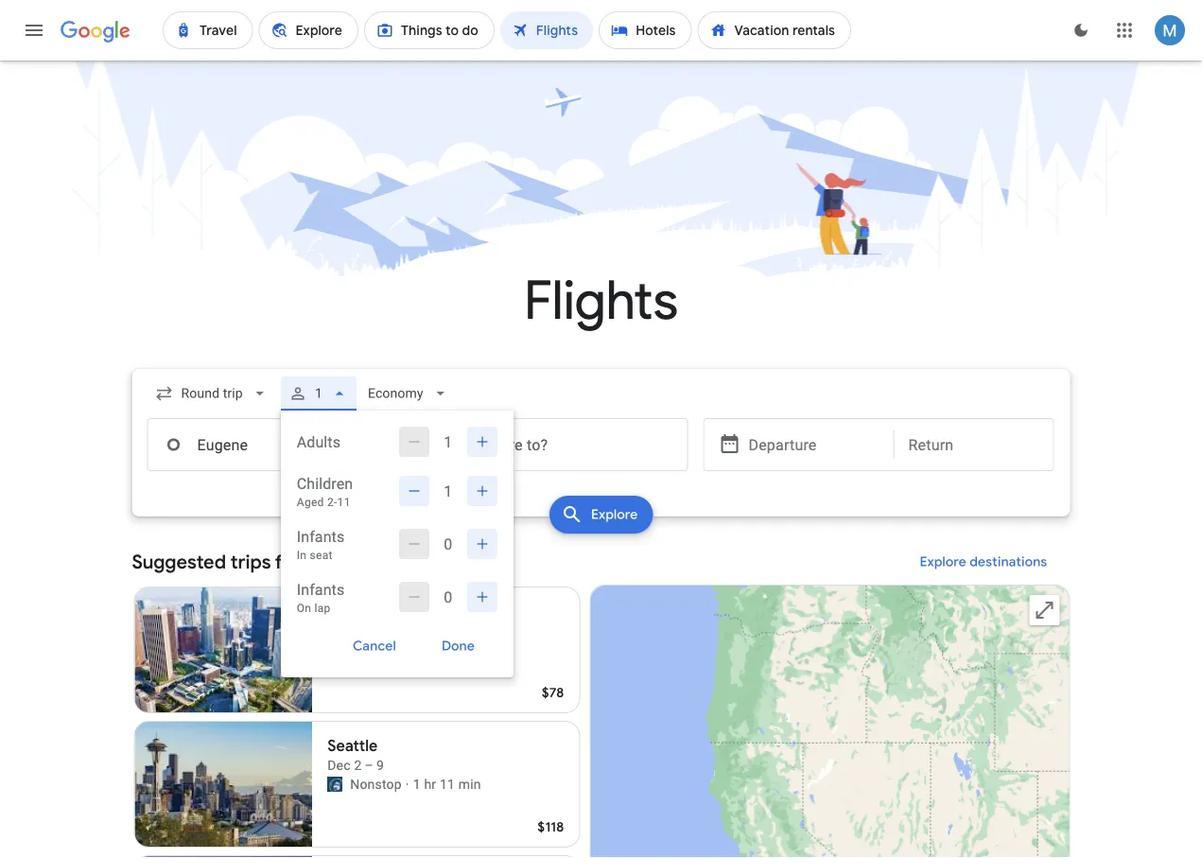 Task type: locate. For each thing, give the bounding box(es) containing it.
explore
[[591, 506, 638, 523], [920, 553, 967, 570]]

0 horizontal spatial explore
[[591, 506, 638, 523]]

1 inside suggested trips from eugene region
[[413, 776, 421, 792]]

2 – 9
[[354, 757, 384, 773]]

1 vertical spatial nonstop
[[350, 776, 402, 792]]

suggested trips from eugene region
[[132, 539, 1071, 858]]

infants
[[297, 527, 345, 545], [297, 580, 345, 598]]

Flight search field
[[117, 369, 1086, 677]]

children
[[297, 474, 353, 492]]

30 – dec
[[355, 623, 408, 639]]

0 for infants on lap
[[444, 588, 453, 606]]

0 vertical spatial 11
[[337, 496, 351, 509]]

 image inside suggested trips from eugene region
[[406, 775, 409, 794]]

2 infants from the top
[[297, 580, 345, 598]]

2 0 from the top
[[444, 588, 453, 606]]

explore down where to? text box
[[591, 506, 638, 523]]

hr
[[424, 776, 436, 792]]

1 infants from the top
[[297, 527, 345, 545]]

Return text field
[[909, 419, 1039, 470]]

aged
[[297, 496, 324, 509]]

0 vertical spatial nonstop
[[350, 642, 402, 658]]

1 vertical spatial 0
[[444, 588, 453, 606]]

2 nonstop from the top
[[350, 776, 402, 792]]

nonstop
[[350, 642, 402, 658], [350, 776, 402, 792]]

suggested
[[132, 550, 226, 574]]

cancel
[[353, 638, 396, 655]]

seattle
[[328, 737, 378, 756]]

1 vertical spatial 11
[[440, 776, 455, 792]]

los angeles nov 30 – dec 7 nonstop
[[328, 602, 419, 658]]

1 inside popup button
[[315, 386, 322, 401]]

explore inside "flight" 'search box'
[[591, 506, 638, 523]]

explore destinations button
[[898, 539, 1071, 585]]

seattle dec 2 – 9
[[328, 737, 384, 773]]

infants up "seat"
[[297, 527, 345, 545]]

infants for infants in seat
[[297, 527, 345, 545]]

done button
[[419, 631, 497, 661]]

min
[[459, 776, 481, 792]]

lap
[[315, 602, 331, 615]]

$78
[[542, 684, 564, 701]]

0
[[444, 535, 453, 553], [444, 588, 453, 606]]

11
[[337, 496, 351, 509], [440, 776, 455, 792]]

on
[[297, 602, 312, 615]]

0 horizontal spatial 11
[[337, 496, 351, 509]]

None field
[[147, 377, 277, 411], [360, 377, 457, 411], [147, 377, 277, 411], [360, 377, 457, 411]]

suggested trips from eugene
[[132, 550, 388, 574]]

Where to? text field
[[421, 418, 688, 471]]

angeles
[[355, 602, 413, 622]]

eugene
[[322, 550, 388, 574]]

11 right hr
[[440, 776, 455, 792]]

change appearance image
[[1059, 8, 1104, 53]]

explore for explore destinations
[[920, 553, 967, 570]]

1
[[315, 386, 322, 401], [444, 433, 453, 451], [444, 482, 453, 500], [413, 776, 421, 792]]

1 nonstop from the top
[[350, 642, 402, 658]]

explore for explore
[[591, 506, 638, 523]]

Departure text field
[[749, 419, 879, 470]]

 image
[[406, 775, 409, 794]]

nonstop down 2 – 9
[[350, 776, 402, 792]]

from
[[275, 550, 318, 574]]

infants up lap
[[297, 580, 345, 598]]

11 down 'children'
[[337, 496, 351, 509]]

0 vertical spatial 0
[[444, 535, 453, 553]]

1 horizontal spatial explore
[[920, 553, 967, 570]]

seat
[[310, 549, 333, 562]]

0 vertical spatial infants
[[297, 527, 345, 545]]

1 vertical spatial explore
[[920, 553, 967, 570]]

explore destinations
[[920, 553, 1048, 570]]

0 vertical spatial explore
[[591, 506, 638, 523]]

main menu image
[[23, 19, 45, 42]]

explore left destinations
[[920, 553, 967, 570]]

nonstop down the 30 – dec
[[350, 642, 402, 658]]

1 vertical spatial infants
[[297, 580, 345, 598]]

1 horizontal spatial 11
[[440, 776, 455, 792]]

1 0 from the top
[[444, 535, 453, 553]]

explore inside suggested trips from eugene region
[[920, 553, 967, 570]]



Task type: vqa. For each thing, say whether or not it's contained in the screenshot.
sort image
no



Task type: describe. For each thing, give the bounding box(es) containing it.
explore button
[[550, 496, 653, 534]]

1 button
[[281, 371, 357, 416]]

11 inside children aged 2-11
[[337, 496, 351, 509]]

nonstop inside los angeles nov 30 – dec 7 nonstop
[[350, 642, 402, 658]]

$118
[[538, 818, 564, 835]]

2-
[[327, 496, 337, 509]]

flights
[[524, 267, 678, 334]]

children aged 2-11
[[297, 474, 353, 509]]

done
[[442, 638, 475, 655]]

infants on lap
[[297, 580, 345, 615]]

los
[[328, 602, 352, 622]]

number of passengers dialog
[[281, 411, 514, 677]]

adults
[[297, 433, 341, 451]]

destinations
[[970, 553, 1048, 570]]

dec
[[328, 757, 351, 773]]

trips
[[231, 550, 271, 574]]

cancel button
[[330, 631, 419, 661]]

118 US dollars text field
[[538, 818, 564, 835]]

infants in seat
[[297, 527, 345, 562]]

1 hr 11 min
[[413, 776, 481, 792]]

7
[[411, 623, 419, 639]]

78 US dollars text field
[[542, 684, 564, 701]]

nov
[[328, 623, 351, 639]]

0 for infants in seat
[[444, 535, 453, 553]]

11 inside suggested trips from eugene region
[[440, 776, 455, 792]]

alaska image
[[328, 777, 343, 792]]

in
[[297, 549, 307, 562]]

infants for infants on lap
[[297, 580, 345, 598]]



